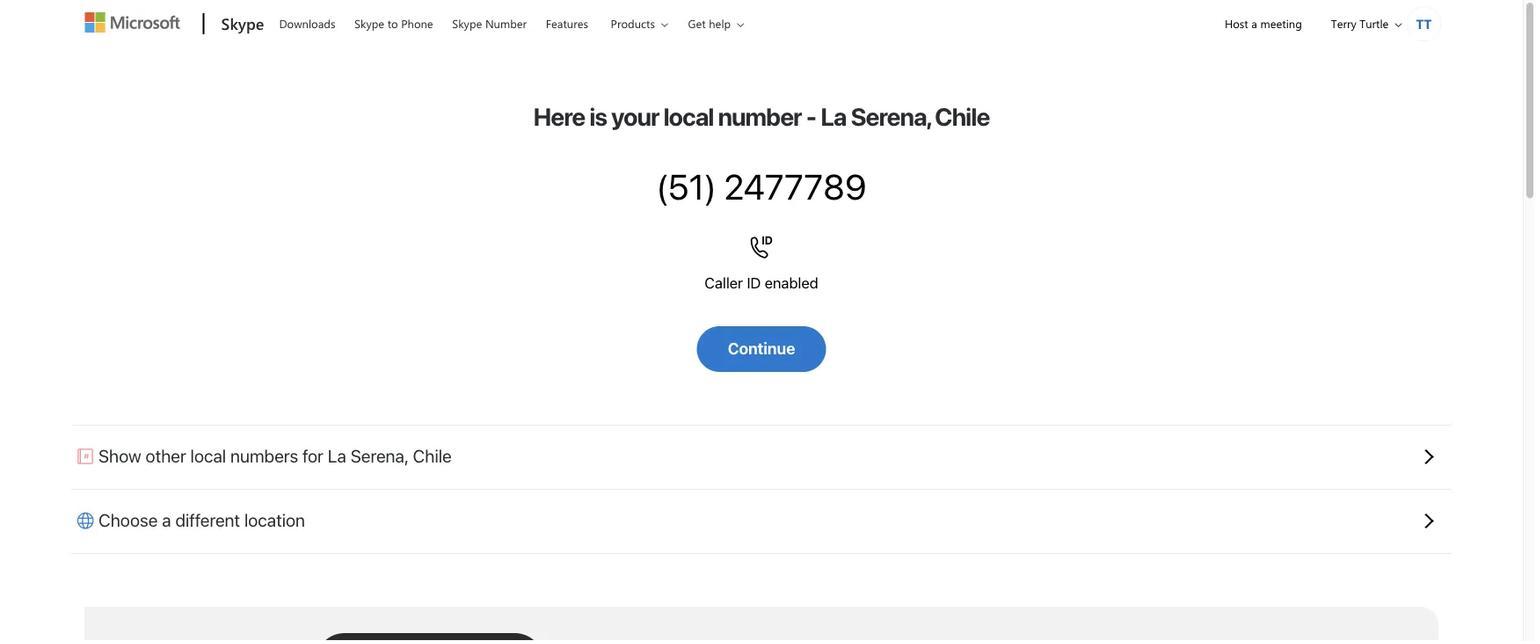 Task type: describe. For each thing, give the bounding box(es) containing it.
features
[[546, 16, 588, 31]]

your
[[611, 102, 659, 131]]

number
[[718, 102, 802, 131]]

different
[[175, 510, 240, 530]]

downloads
[[279, 16, 335, 31]]

is
[[590, 102, 607, 131]]

la inside dropdown button
[[328, 445, 346, 466]]

show
[[99, 445, 141, 466]]

a for meeting
[[1252, 16, 1258, 31]]

serena, inside dropdown button
[[351, 445, 409, 466]]

get help
[[688, 16, 731, 31]]

2477789
[[724, 166, 867, 207]]

turtle
[[1360, 16, 1389, 31]]

(51)
[[656, 166, 717, 207]]

continue button
[[697, 326, 826, 372]]

enabled
[[765, 274, 819, 291]]

caller id enabled
[[705, 274, 819, 291]]

other
[[146, 445, 186, 466]]

1 horizontal spatial la
[[821, 102, 847, 131]]

microsoft image
[[85, 12, 180, 33]]

get help button
[[677, 1, 758, 46]]

skype for skype number
[[452, 16, 482, 31]]

phone
[[401, 16, 433, 31]]

host a meeting link
[[1210, 1, 1317, 46]]

continue
[[728, 339, 795, 358]]

skype link
[[212, 1, 269, 48]]

1 horizontal spatial chile
[[935, 102, 990, 131]]

choose a different location
[[99, 510, 305, 530]]

location
[[244, 510, 305, 530]]

features link
[[538, 1, 596, 43]]

show other local numbers for la serena, chile
[[99, 445, 452, 466]]



Task type: locate. For each thing, give the bounding box(es) containing it.
0 vertical spatial chile
[[935, 102, 990, 131]]

1 vertical spatial local
[[190, 445, 226, 466]]

0 vertical spatial la
[[821, 102, 847, 131]]

to
[[388, 16, 398, 31]]

skype for skype
[[221, 12, 264, 33]]

skype for skype to phone
[[354, 16, 384, 31]]

(51) 2477789
[[656, 166, 867, 207]]

skype number
[[452, 16, 527, 31]]

la right -
[[821, 102, 847, 131]]

-
[[806, 102, 817, 131]]

a right 'host'
[[1252, 16, 1258, 31]]

serena, right for
[[351, 445, 409, 466]]

skype left downloads
[[221, 12, 264, 33]]

0 horizontal spatial skype
[[221, 12, 264, 33]]

1 vertical spatial serena,
[[351, 445, 409, 466]]

skype number link
[[444, 1, 535, 43]]

choose
[[99, 510, 158, 530]]

serena,
[[851, 102, 931, 131], [351, 445, 409, 466]]

here is your local number - la serena, chile
[[534, 102, 990, 131]]

0 horizontal spatial chile
[[413, 445, 452, 466]]

1 vertical spatial la
[[328, 445, 346, 466]]

skype left number
[[452, 16, 482, 31]]

help
[[709, 16, 731, 31]]

number
[[485, 16, 527, 31]]

la right for
[[328, 445, 346, 466]]

a
[[1252, 16, 1258, 31], [162, 510, 171, 530]]

a inside dropdown button
[[162, 510, 171, 530]]

0 vertical spatial a
[[1252, 16, 1258, 31]]

local right the your
[[664, 102, 714, 131]]

1 horizontal spatial skype
[[354, 16, 384, 31]]

la
[[821, 102, 847, 131], [328, 445, 346, 466]]

0 vertical spatial local
[[664, 102, 714, 131]]

0 horizontal spatial la
[[328, 445, 346, 466]]

terry turtle
[[1331, 16, 1389, 31]]

1 horizontal spatial a
[[1252, 16, 1258, 31]]

skype to phone link
[[347, 1, 441, 43]]

0 horizontal spatial local
[[190, 445, 226, 466]]

choose a different location button
[[71, 489, 1452, 553]]

1 horizontal spatial serena,
[[851, 102, 931, 131]]

1 vertical spatial chile
[[413, 445, 452, 466]]

skype
[[221, 12, 264, 33], [354, 16, 384, 31], [452, 16, 482, 31]]

caller
[[705, 274, 743, 291]]

a right choose
[[162, 510, 171, 530]]

host
[[1225, 16, 1249, 31]]

serena, right -
[[851, 102, 931, 131]]

0 vertical spatial serena,
[[851, 102, 931, 131]]

local
[[664, 102, 714, 131], [190, 445, 226, 466]]

host a meeting
[[1225, 16, 1302, 31]]

products button
[[600, 1, 682, 46]]

1 vertical spatial a
[[162, 510, 171, 530]]

for
[[303, 445, 324, 466]]

local right other
[[190, 445, 226, 466]]

id
[[747, 274, 761, 291]]

skype left to
[[354, 16, 384, 31]]

here
[[534, 102, 585, 131]]

meeting
[[1261, 16, 1302, 31]]

downloads link
[[271, 1, 343, 43]]

local inside dropdown button
[[190, 445, 226, 466]]

tt
[[1417, 15, 1432, 32]]

skype to phone
[[354, 16, 433, 31]]

chile inside dropdown button
[[413, 445, 452, 466]]

get
[[688, 16, 706, 31]]

products
[[611, 16, 655, 31]]

terry
[[1331, 16, 1357, 31]]

0 horizontal spatial a
[[162, 510, 171, 530]]

numbers
[[230, 445, 298, 466]]

2 horizontal spatial skype
[[452, 16, 482, 31]]

1 horizontal spatial local
[[664, 102, 714, 131]]

show other local numbers for la serena, chile button
[[71, 425, 1452, 489]]

chile
[[935, 102, 990, 131], [413, 445, 452, 466]]

0 horizontal spatial serena,
[[351, 445, 409, 466]]

a for different
[[162, 510, 171, 530]]



Task type: vqa. For each thing, say whether or not it's contained in the screenshot.
Skype Number
yes



